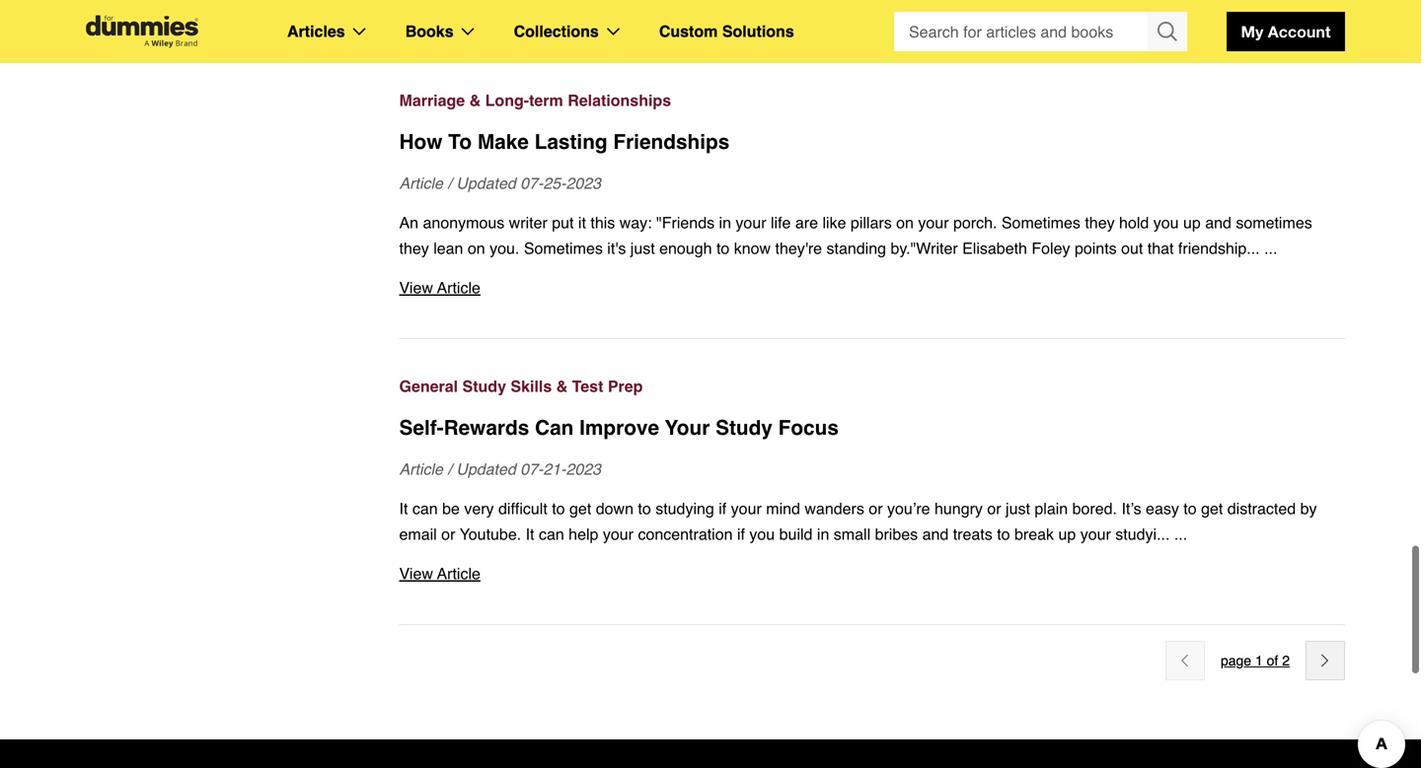 Task type: vqa. For each thing, say whether or not it's contained in the screenshot.
and
yes



Task type: locate. For each thing, give the bounding box(es) containing it.
1 vertical spatial they
[[399, 239, 429, 258]]

in right "friends at top
[[719, 214, 731, 232]]

just
[[631, 239, 655, 258], [1006, 500, 1030, 518]]

marriage & long-term relationships
[[399, 91, 671, 110]]

if
[[719, 500, 727, 518], [737, 526, 745, 544]]

1 horizontal spatial up
[[1184, 214, 1201, 232]]

up down plain
[[1059, 526, 1076, 544]]

porch.
[[954, 214, 997, 232]]

on left you.
[[468, 239, 485, 258]]

youtube.
[[460, 526, 521, 544]]

skills
[[511, 378, 552, 396]]

1 vertical spatial it
[[526, 526, 535, 544]]

0 vertical spatial view article
[[399, 279, 481, 297]]

general
[[399, 378, 458, 396]]

1 vertical spatial in
[[817, 526, 830, 544]]

they up points
[[1085, 214, 1115, 232]]

0 vertical spatial /
[[448, 174, 452, 192]]

can
[[535, 417, 574, 440]]

0 vertical spatial if
[[719, 500, 727, 518]]

0 horizontal spatial in
[[719, 214, 731, 232]]

0 horizontal spatial &
[[470, 91, 481, 110]]

1 vertical spatial view article
[[399, 565, 481, 583]]

1 horizontal spatial in
[[817, 526, 830, 544]]

1 vertical spatial and
[[923, 526, 949, 544]]

0 vertical spatial can
[[412, 500, 438, 518]]

or left you're
[[869, 500, 883, 518]]

hungry
[[935, 500, 983, 518]]

updated down make
[[456, 174, 516, 192]]

1 view article link from the top
[[399, 275, 1345, 301]]

/
[[448, 174, 452, 192], [448, 460, 452, 479]]

friendship...
[[1179, 239, 1260, 258]]

way:
[[620, 214, 652, 232]]

it
[[578, 214, 586, 232]]

0 horizontal spatial study
[[462, 378, 506, 396]]

0 vertical spatial up
[[1184, 214, 1201, 232]]

1 vertical spatial 07-
[[520, 460, 543, 479]]

2 07- from the top
[[520, 460, 543, 479]]

1 vertical spatial sometimes
[[524, 239, 603, 258]]

view down an
[[399, 279, 433, 297]]

view article link for how to make lasting friendships
[[399, 275, 1345, 301]]

0 vertical spatial &
[[470, 91, 481, 110]]

article down self- at the bottom of the page
[[399, 460, 443, 479]]

custom solutions
[[659, 22, 794, 40]]

1 updated from the top
[[456, 174, 516, 192]]

my account
[[1241, 22, 1331, 41]]

0 vertical spatial they
[[1085, 214, 1115, 232]]

get up help at the left
[[570, 500, 592, 518]]

or up 'treats'
[[987, 500, 1002, 518]]

you down mind on the bottom right
[[750, 526, 775, 544]]

1 vertical spatial up
[[1059, 526, 1076, 544]]

updated for rewards
[[456, 460, 516, 479]]

/ up anonymous
[[448, 174, 452, 192]]

0 vertical spatial view
[[399, 279, 433, 297]]

article / updated 07-21-2023
[[399, 460, 601, 479]]

up
[[1184, 214, 1201, 232], [1059, 526, 1076, 544]]

0 vertical spatial study
[[462, 378, 506, 396]]

1 vertical spatial /
[[448, 460, 452, 479]]

your left mind on the bottom right
[[731, 500, 762, 518]]

1 2023 from the top
[[566, 174, 601, 192]]

0 vertical spatial sometimes
[[1002, 214, 1081, 232]]

they down an
[[399, 239, 429, 258]]

wanders
[[805, 500, 865, 518]]

0 horizontal spatial or
[[441, 526, 455, 544]]

hold
[[1119, 214, 1149, 232]]

on up by."writer at right
[[896, 214, 914, 232]]

25-
[[543, 174, 566, 192]]

how
[[399, 130, 443, 154]]

2023
[[566, 174, 601, 192], [566, 460, 601, 479]]

1 vertical spatial view article link
[[399, 562, 1345, 587]]

1 vertical spatial you
[[750, 526, 775, 544]]

2 horizontal spatial or
[[987, 500, 1002, 518]]

2023 up it
[[566, 174, 601, 192]]

&
[[470, 91, 481, 110], [556, 378, 568, 396]]

1 vertical spatial view
[[399, 565, 433, 583]]

in
[[719, 214, 731, 232], [817, 526, 830, 544]]

2 view article link from the top
[[399, 562, 1345, 587]]

1 horizontal spatial if
[[737, 526, 745, 544]]

07- up writer
[[520, 174, 543, 192]]

view article
[[399, 279, 481, 297], [399, 565, 481, 583]]

article
[[399, 174, 443, 192], [437, 279, 481, 297], [399, 460, 443, 479], [437, 565, 481, 583]]

if left build
[[737, 526, 745, 544]]

0 horizontal spatial up
[[1059, 526, 1076, 544]]

and down the hungry
[[923, 526, 949, 544]]

view for how to make lasting friendships
[[399, 279, 433, 297]]

0 horizontal spatial and
[[923, 526, 949, 544]]

1 vertical spatial just
[[1006, 500, 1030, 518]]

0 horizontal spatial sometimes
[[524, 239, 603, 258]]

prep
[[608, 378, 643, 396]]

elisabeth
[[963, 239, 1028, 258]]

/ up be
[[448, 460, 452, 479]]

1 vertical spatial can
[[539, 526, 564, 544]]

1 07- from the top
[[520, 174, 543, 192]]

or
[[869, 500, 883, 518], [987, 500, 1002, 518], [441, 526, 455, 544]]

1 horizontal spatial and
[[1205, 214, 1232, 232]]

sometimes up foley
[[1002, 214, 1081, 232]]

can left be
[[412, 500, 438, 518]]

you're
[[887, 500, 930, 518]]

0 horizontal spatial can
[[412, 500, 438, 518]]

break
[[1015, 526, 1054, 544]]

1 view article from the top
[[399, 279, 481, 297]]

1 horizontal spatial get
[[1201, 500, 1223, 518]]

writer
[[509, 214, 548, 232]]

0 vertical spatial view article link
[[399, 275, 1345, 301]]

1 horizontal spatial they
[[1085, 214, 1115, 232]]

view article link down small on the right
[[399, 562, 1345, 587]]

0 horizontal spatial get
[[570, 500, 592, 518]]

if right studying
[[719, 500, 727, 518]]

it down difficult
[[526, 526, 535, 544]]

0 vertical spatial 07-
[[520, 174, 543, 192]]

1 vertical spatial 2023
[[566, 460, 601, 479]]

custom
[[659, 22, 718, 40]]

to right down
[[638, 500, 651, 518]]

2 / from the top
[[448, 460, 452, 479]]

0 vertical spatial just
[[631, 239, 655, 258]]

and up "friendship..."
[[1205, 214, 1232, 232]]

can left help at the left
[[539, 526, 564, 544]]

or down be
[[441, 526, 455, 544]]

view article down email
[[399, 565, 481, 583]]

books
[[405, 22, 454, 40]]

updated
[[456, 174, 516, 192], [456, 460, 516, 479]]

and inside it can be very difficult to get down to studying if your mind wanders or you're hungry or just plain bored. it's easy to get distracted by email or youtube. it can help your concentration if you build in small bribes and treats to break up your studyi...
[[923, 526, 949, 544]]

mind
[[766, 500, 800, 518]]

to right difficult
[[552, 500, 565, 518]]

get left distracted
[[1201, 500, 1223, 518]]

to right "easy"
[[1184, 500, 1197, 518]]

2 updated from the top
[[456, 460, 516, 479]]

to right 'treats'
[[997, 526, 1010, 544]]

focus
[[778, 417, 839, 440]]

Search for articles and books text field
[[894, 12, 1150, 51]]

solutions
[[722, 22, 794, 40]]

07- up difficult
[[520, 460, 543, 479]]

0 vertical spatial 2023
[[566, 174, 601, 192]]

0 horizontal spatial you
[[750, 526, 775, 544]]

& left 'long-'
[[470, 91, 481, 110]]

your
[[736, 214, 767, 232], [918, 214, 949, 232], [731, 500, 762, 518], [603, 526, 634, 544], [1081, 526, 1111, 544]]

0 vertical spatial updated
[[456, 174, 516, 192]]

0 vertical spatial you
[[1154, 214, 1179, 232]]

lasting
[[535, 130, 608, 154]]

1 get from the left
[[570, 500, 592, 518]]

and inside an anonymous writer put it this way: "friends in your life are like pillars on your porch. sometimes they hold you up and sometimes they lean on you. sometimes it's just enough to know they're standing by."writer elisabeth foley points out that friendship...
[[1205, 214, 1232, 232]]

2 view from the top
[[399, 565, 433, 583]]

logo image
[[76, 15, 208, 48]]

up inside an anonymous writer put it this way: "friends in your life are like pillars on your porch. sometimes they hold you up and sometimes they lean on you. sometimes it's just enough to know they're standing by."writer elisabeth foley points out that friendship...
[[1184, 214, 1201, 232]]

view for self-rewards can improve your study focus
[[399, 565, 433, 583]]

1 vertical spatial if
[[737, 526, 745, 544]]

it up email
[[399, 500, 408, 518]]

1 / from the top
[[448, 174, 452, 192]]

1 vertical spatial &
[[556, 378, 568, 396]]

just up break
[[1006, 500, 1030, 518]]

0 horizontal spatial just
[[631, 239, 655, 258]]

group
[[894, 12, 1188, 51]]

small
[[834, 526, 871, 544]]

view article down lean
[[399, 279, 481, 297]]

how to make lasting friendships link
[[399, 127, 1345, 157]]

sometimes
[[1002, 214, 1081, 232], [524, 239, 603, 258]]

general study skills & test prep link
[[399, 374, 1345, 400]]

1 horizontal spatial you
[[1154, 214, 1179, 232]]

page 1 of 2
[[1221, 653, 1290, 669]]

2 2023 from the top
[[566, 460, 601, 479]]

0 horizontal spatial it
[[399, 500, 408, 518]]

0 vertical spatial it
[[399, 500, 408, 518]]

0 vertical spatial in
[[719, 214, 731, 232]]

self-rewards can improve your study focus
[[399, 417, 839, 440]]

get
[[570, 500, 592, 518], [1201, 500, 1223, 518]]

2 view article from the top
[[399, 565, 481, 583]]

1 vertical spatial updated
[[456, 460, 516, 479]]

sometimes down the put
[[524, 239, 603, 258]]

up up "friendship..."
[[1184, 214, 1201, 232]]

you inside it can be very difficult to get down to studying if your mind wanders or you're hungry or just plain bored. it's easy to get distracted by email or youtube. it can help your concentration if you build in small bribes and treats to break up your studyi...
[[750, 526, 775, 544]]

study right your
[[716, 417, 773, 440]]

your down down
[[603, 526, 634, 544]]

to inside an anonymous writer put it this way: "friends in your life are like pillars on your porch. sometimes they hold you up and sometimes they lean on you. sometimes it's just enough to know they're standing by."writer elisabeth foley points out that friendship...
[[717, 239, 730, 258]]

to left 'know'
[[717, 239, 730, 258]]

that
[[1148, 239, 1174, 258]]

view article link
[[399, 275, 1345, 301], [399, 562, 1345, 587]]

just right it's
[[631, 239, 655, 258]]

0 vertical spatial and
[[1205, 214, 1232, 232]]

1 view from the top
[[399, 279, 433, 297]]

plain
[[1035, 500, 1068, 518]]

1 horizontal spatial just
[[1006, 500, 1030, 518]]

term
[[529, 91, 563, 110]]

updated up very
[[456, 460, 516, 479]]

view article link down "standing"
[[399, 275, 1345, 301]]

& left test
[[556, 378, 568, 396]]

1 horizontal spatial on
[[896, 214, 914, 232]]

can
[[412, 500, 438, 518], [539, 526, 564, 544]]

you
[[1154, 214, 1179, 232], [750, 526, 775, 544]]

custom solutions link
[[659, 19, 794, 44]]

in right build
[[817, 526, 830, 544]]

it
[[399, 500, 408, 518], [526, 526, 535, 544]]

in inside it can be very difficult to get down to studying if your mind wanders or you're hungry or just plain bored. it's easy to get distracted by email or youtube. it can help your concentration if you build in small bribes and treats to break up your studyi...
[[817, 526, 830, 544]]

2023 up down
[[566, 460, 601, 479]]

0 horizontal spatial on
[[468, 239, 485, 258]]

study up rewards
[[462, 378, 506, 396]]

open article categories image
[[353, 28, 366, 36]]

you up that on the top right of the page
[[1154, 214, 1179, 232]]

2023 for lasting
[[566, 174, 601, 192]]

easy
[[1146, 500, 1179, 518]]

1 horizontal spatial study
[[716, 417, 773, 440]]

view down email
[[399, 565, 433, 583]]



Task type: describe. For each thing, give the bounding box(es) containing it.
open collections list image
[[607, 28, 620, 36]]

your up 'know'
[[736, 214, 767, 232]]

help
[[569, 526, 599, 544]]

updated for to
[[456, 174, 516, 192]]

relationships
[[568, 91, 671, 110]]

page
[[1221, 653, 1252, 669]]

an anonymous writer put it this way: "friends in your life are like pillars on your porch. sometimes they hold you up and sometimes they lean on you. sometimes it's just enough to know they're standing by."writer elisabeth foley points out that friendship...
[[399, 214, 1313, 258]]

how to make lasting friendships
[[399, 130, 730, 154]]

/ for to
[[448, 174, 452, 192]]

of
[[1267, 653, 1279, 669]]

up inside it can be very difficult to get down to studying if your mind wanders or you're hungry or just plain bored. it's easy to get distracted by email or youtube. it can help your concentration if you build in small bribes and treats to break up your studyi...
[[1059, 526, 1076, 544]]

0 horizontal spatial if
[[719, 500, 727, 518]]

1 horizontal spatial can
[[539, 526, 564, 544]]

it's
[[607, 239, 626, 258]]

out
[[1121, 239, 1143, 258]]

view article link for self-rewards can improve your study focus
[[399, 562, 1345, 587]]

bribes
[[875, 526, 918, 544]]

points
[[1075, 239, 1117, 258]]

close this dialog image
[[1392, 689, 1412, 709]]

test
[[572, 378, 604, 396]]

article down how
[[399, 174, 443, 192]]

concentration
[[638, 526, 733, 544]]

by
[[1301, 500, 1317, 518]]

it's
[[1122, 500, 1142, 518]]

general study skills & test prep
[[399, 378, 643, 396]]

21-
[[543, 460, 566, 479]]

make
[[478, 130, 529, 154]]

2023 for improve
[[566, 460, 601, 479]]

by."writer
[[891, 239, 958, 258]]

life
[[771, 214, 791, 232]]

like
[[823, 214, 846, 232]]

2
[[1282, 653, 1290, 669]]

are
[[796, 214, 818, 232]]

my
[[1241, 22, 1264, 41]]

article / updated 07-25-2023
[[399, 174, 601, 192]]

very
[[464, 500, 494, 518]]

rewards
[[444, 417, 529, 440]]

account
[[1268, 22, 1331, 41]]

your
[[665, 417, 710, 440]]

self-
[[399, 417, 444, 440]]

you inside an anonymous writer put it this way: "friends in your life are like pillars on your porch. sometimes they hold you up and sometimes they lean on you. sometimes it's just enough to know they're standing by."writer elisabeth foley points out that friendship...
[[1154, 214, 1179, 232]]

foley
[[1032, 239, 1071, 258]]

0 horizontal spatial they
[[399, 239, 429, 258]]

long-
[[485, 91, 529, 110]]

1
[[1256, 653, 1263, 669]]

know
[[734, 239, 771, 258]]

bored.
[[1073, 500, 1117, 518]]

pillars
[[851, 214, 892, 232]]

distracted
[[1228, 500, 1296, 518]]

/ for rewards
[[448, 460, 452, 479]]

1 horizontal spatial it
[[526, 526, 535, 544]]

just inside an anonymous writer put it this way: "friends in your life are like pillars on your porch. sometimes they hold you up and sometimes they lean on you. sometimes it's just enough to know they're standing by."writer elisabeth foley points out that friendship...
[[631, 239, 655, 258]]

article down lean
[[437, 279, 481, 297]]

build
[[779, 526, 813, 544]]

email
[[399, 526, 437, 544]]

put
[[552, 214, 574, 232]]

view article for self-
[[399, 565, 481, 583]]

you.
[[490, 239, 520, 258]]

1 horizontal spatial &
[[556, 378, 568, 396]]

it can be very difficult to get down to studying if your mind wanders or you're hungry or just plain bored. it's easy to get distracted by email or youtube. it can help your concentration if you build in small bribes and treats to break up your studyi...
[[399, 500, 1317, 544]]

your up by."writer at right
[[918, 214, 949, 232]]

your down bored.
[[1081, 526, 1111, 544]]

they're
[[775, 239, 822, 258]]

friendships
[[613, 130, 730, 154]]

marriage & long-term relationships link
[[399, 88, 1345, 114]]

1 vertical spatial study
[[716, 417, 773, 440]]

standing
[[827, 239, 886, 258]]

studyi...
[[1116, 526, 1170, 544]]

open book categories image
[[462, 28, 474, 36]]

1 vertical spatial on
[[468, 239, 485, 258]]

0 vertical spatial on
[[896, 214, 914, 232]]

my account link
[[1227, 12, 1345, 51]]

page 1 of 2 button
[[1221, 650, 1290, 673]]

be
[[442, 500, 460, 518]]

1 horizontal spatial or
[[869, 500, 883, 518]]

improve
[[580, 417, 659, 440]]

studying
[[656, 500, 714, 518]]

down
[[596, 500, 634, 518]]

lean
[[434, 239, 463, 258]]

07- for can
[[520, 460, 543, 479]]

"friends
[[656, 214, 715, 232]]

just inside it can be very difficult to get down to studying if your mind wanders or you're hungry or just plain bored. it's easy to get distracted by email or youtube. it can help your concentration if you build in small bribes and treats to break up your studyi...
[[1006, 500, 1030, 518]]

2 get from the left
[[1201, 500, 1223, 518]]

enough
[[660, 239, 712, 258]]

in inside an anonymous writer put it this way: "friends in your life are like pillars on your porch. sometimes they hold you up and sometimes they lean on you. sometimes it's just enough to know they're standing by."writer elisabeth foley points out that friendship...
[[719, 214, 731, 232]]

view article for how
[[399, 279, 481, 297]]

sometimes
[[1236, 214, 1313, 232]]

self-rewards can improve your study focus link
[[399, 414, 1345, 443]]

marriage
[[399, 91, 465, 110]]

1 horizontal spatial sometimes
[[1002, 214, 1081, 232]]

anonymous
[[423, 214, 505, 232]]

article down youtube.
[[437, 565, 481, 583]]

collections
[[514, 22, 599, 40]]

07- for make
[[520, 174, 543, 192]]

treats
[[953, 526, 993, 544]]

an
[[399, 214, 419, 232]]

articles
[[287, 22, 345, 40]]

difficult
[[498, 500, 548, 518]]

this
[[591, 214, 615, 232]]

to
[[448, 130, 472, 154]]



